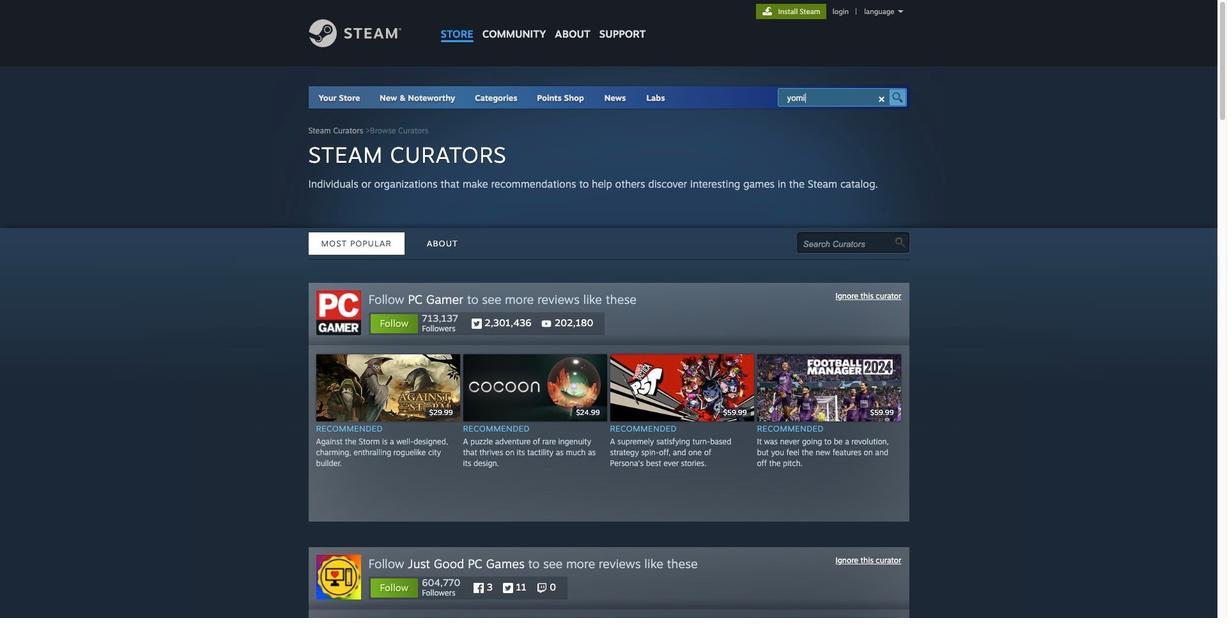 Task type: describe. For each thing, give the bounding box(es) containing it.
cocoon image
[[463, 355, 607, 422]]

link to the steam homepage image
[[309, 19, 421, 47]]



Task type: locate. For each thing, give the bounding box(es) containing it.
global menu navigation
[[436, 0, 651, 46]]

account menu navigation
[[756, 4, 910, 19]]

main content
[[0, 66, 1218, 619]]

None search field
[[778, 88, 907, 107]]

persona 5 tactica image
[[610, 355, 754, 422]]

football manager 2024 image
[[757, 355, 901, 422]]

None text field
[[803, 240, 896, 249]]

against the storm image
[[316, 355, 460, 422]]

None image field
[[895, 238, 906, 248]]

search search field
[[787, 90, 887, 107]]



Task type: vqa. For each thing, say whether or not it's contained in the screenshot.
Marvel'S within the 'marvel's spider-man: miles morales $49.99'
no



